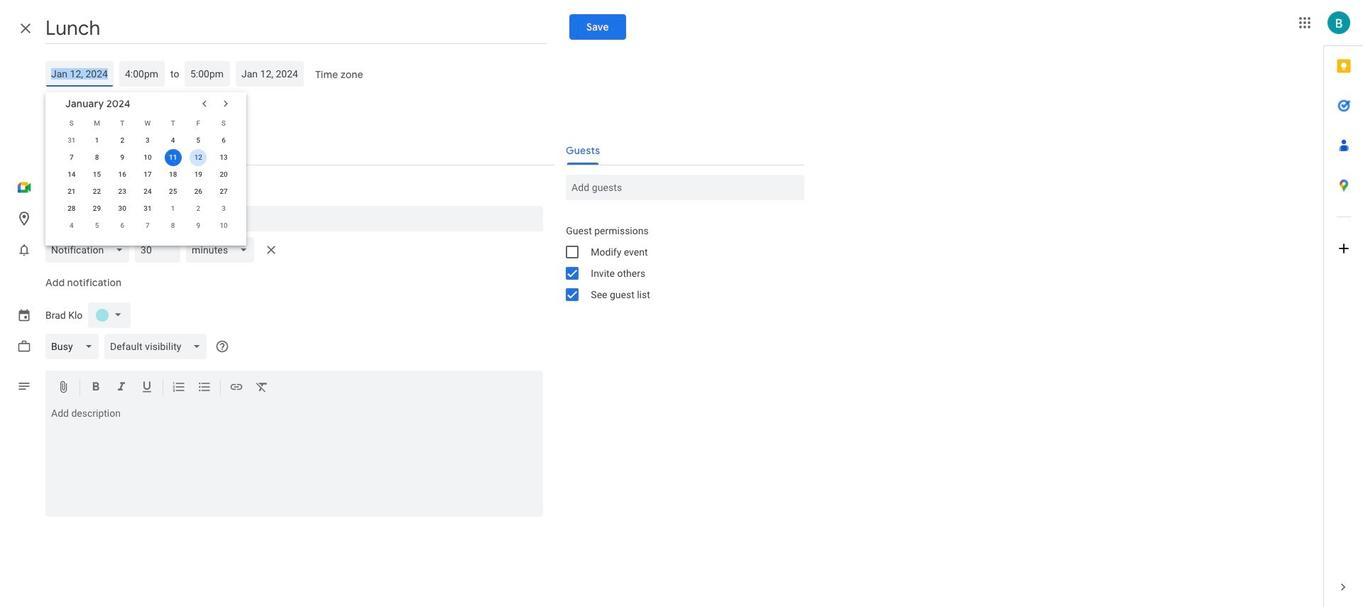 Task type: vqa. For each thing, say whether or not it's contained in the screenshot.
GUESTS text field
yes



Task type: describe. For each thing, give the bounding box(es) containing it.
4 row from the top
[[59, 166, 236, 183]]

february 10 element
[[215, 217, 232, 234]]

bulleted list image
[[197, 380, 212, 396]]

8 element
[[88, 149, 105, 166]]

bold image
[[89, 380, 103, 396]]

End time text field
[[191, 61, 225, 87]]

24 element
[[139, 183, 156, 200]]

5 row from the top
[[59, 183, 236, 200]]

Title text field
[[45, 13, 547, 44]]

13 element
[[215, 149, 232, 166]]

5 element
[[190, 132, 207, 149]]

31 element
[[139, 200, 156, 217]]

2 row from the top
[[59, 132, 236, 149]]

Start date text field
[[51, 61, 108, 87]]

february 2 element
[[190, 200, 207, 217]]

End date text field
[[242, 61, 299, 87]]

30 element
[[114, 200, 131, 217]]

28 element
[[63, 200, 80, 217]]

Guests text field
[[572, 175, 799, 200]]

6 element
[[215, 132, 232, 149]]

18 element
[[164, 166, 182, 183]]

27 element
[[215, 183, 232, 200]]

february 6 element
[[114, 217, 131, 234]]

15 element
[[88, 166, 105, 183]]

3 row from the top
[[59, 149, 236, 166]]

16 element
[[114, 166, 131, 183]]

insert link image
[[229, 380, 244, 396]]

3 element
[[139, 132, 156, 149]]

26 element
[[190, 183, 207, 200]]

Description text field
[[45, 408, 543, 514]]

14 element
[[63, 166, 80, 183]]

22 element
[[88, 183, 105, 200]]



Task type: locate. For each thing, give the bounding box(es) containing it.
remove formatting image
[[255, 380, 269, 396]]

numbered list image
[[172, 380, 186, 396]]

25 element
[[164, 183, 182, 200]]

january 2024 grid
[[59, 115, 236, 234]]

9 element
[[114, 149, 131, 166]]

10 element
[[139, 149, 156, 166]]

row group
[[59, 132, 236, 234]]

Location text field
[[51, 206, 538, 231]]

italic image
[[114, 380, 129, 396]]

2 element
[[114, 132, 131, 149]]

11, today element
[[164, 149, 182, 166]]

february 8 element
[[164, 217, 182, 234]]

cell left "12" element
[[160, 149, 186, 166]]

february 4 element
[[63, 217, 80, 234]]

30 minutes before element
[[45, 234, 282, 266]]

cell
[[160, 149, 186, 166], [186, 149, 211, 166]]

6 row from the top
[[59, 200, 236, 217]]

february 5 element
[[88, 217, 105, 234]]

Start time text field
[[125, 61, 159, 87]]

group
[[555, 220, 805, 305]]

underline image
[[140, 380, 154, 396]]

1 element
[[88, 132, 105, 149]]

1 row from the top
[[59, 115, 236, 132]]

7 row from the top
[[59, 217, 236, 234]]

19 element
[[190, 166, 207, 183]]

february 3 element
[[215, 200, 232, 217]]

20 element
[[215, 166, 232, 183]]

february 9 element
[[190, 217, 207, 234]]

23 element
[[114, 183, 131, 200]]

1 cell from the left
[[160, 149, 186, 166]]

february 1 element
[[164, 200, 182, 217]]

february 7 element
[[139, 217, 156, 234]]

7 element
[[63, 149, 80, 166]]

Minutes in advance for notification number field
[[141, 237, 175, 263]]

row
[[59, 115, 236, 132], [59, 132, 236, 149], [59, 149, 236, 166], [59, 166, 236, 183], [59, 183, 236, 200], [59, 200, 236, 217], [59, 217, 236, 234]]

17 element
[[139, 166, 156, 183]]

december 31 element
[[63, 132, 80, 149]]

None field
[[45, 237, 135, 263], [186, 237, 260, 263], [45, 334, 104, 359], [104, 334, 213, 359], [45, 237, 135, 263], [186, 237, 260, 263], [45, 334, 104, 359], [104, 334, 213, 359]]

tab list
[[1324, 46, 1363, 567]]

21 element
[[63, 183, 80, 200]]

12 element
[[190, 149, 207, 166]]

formatting options toolbar
[[45, 371, 543, 405]]

4 element
[[164, 132, 182, 149]]

2 cell from the left
[[186, 149, 211, 166]]

29 element
[[88, 200, 105, 217]]

cell right 11, today element
[[186, 149, 211, 166]]



